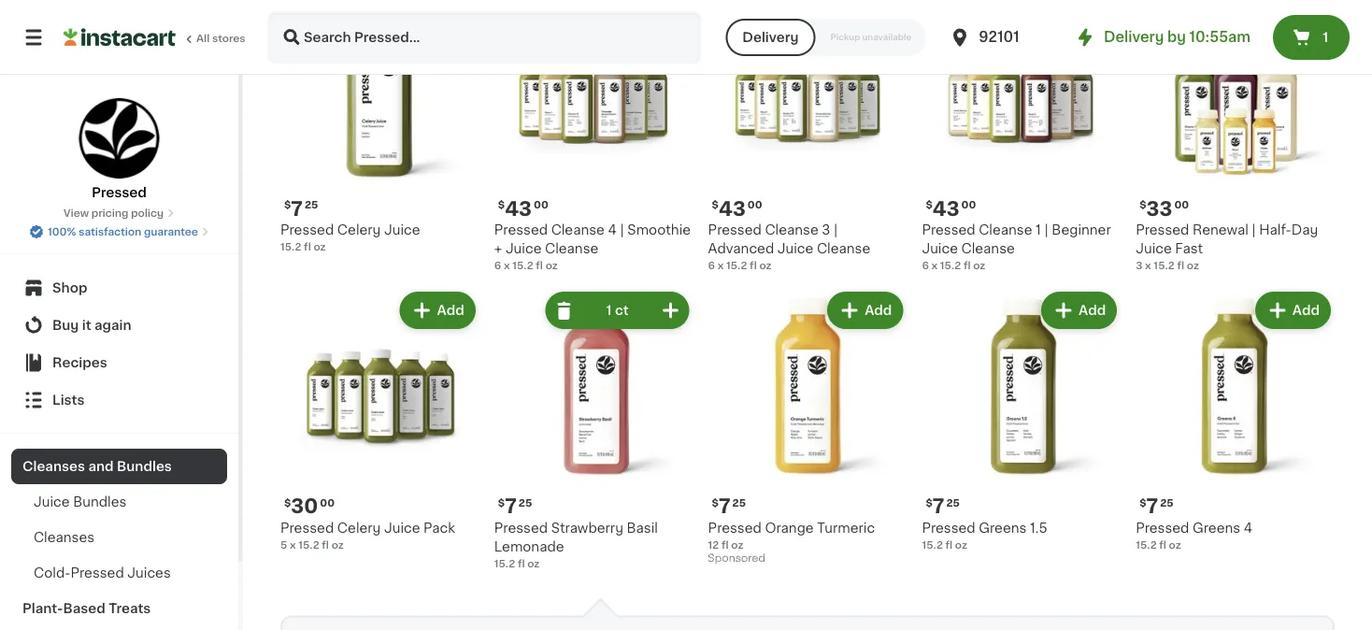 Task type: vqa. For each thing, say whether or not it's contained in the screenshot.
add related to Pressed Celery Juice
yes



Task type: locate. For each thing, give the bounding box(es) containing it.
| inside pressed cleanse 3 | advanced juice cleanse 6 x 15.2 fl oz
[[834, 223, 838, 236]]

$ 43 00 up +
[[498, 199, 549, 218]]

add for pressed cleanse 4 | smoothie + juice cleanse
[[651, 6, 678, 19]]

1 horizontal spatial 6
[[708, 260, 715, 271]]

15.2 inside pressed renewal | half-day juice fast 3 x 15.2 fl oz
[[1154, 260, 1175, 271]]

cleanse
[[551, 223, 605, 236], [979, 223, 1033, 236], [765, 223, 819, 236], [545, 242, 599, 255], [962, 242, 1015, 255], [817, 242, 871, 255]]

pricing
[[91, 208, 128, 218]]

1 horizontal spatial 1
[[1036, 223, 1041, 236]]

1 celery from the top
[[337, 223, 381, 236]]

6 for pressed cleanse 1 | beginner juice cleanse
[[922, 260, 929, 270]]

ct
[[615, 304, 629, 317]]

1 horizontal spatial 4
[[1244, 521, 1253, 534]]

0 vertical spatial 4
[[608, 223, 617, 236]]

2 horizontal spatial 43
[[933, 199, 960, 218]]

92101 button
[[949, 11, 1061, 64]]

juice inside pressed cleanse 3 | advanced juice cleanse 6 x 15.2 fl oz
[[778, 242, 814, 255]]

15.2
[[281, 242, 301, 252], [513, 260, 534, 270], [940, 260, 961, 270], [726, 260, 747, 271], [1154, 260, 1175, 271], [298, 540, 319, 550], [922, 540, 943, 550], [1136, 540, 1157, 550], [494, 558, 515, 569]]

cleanses
[[22, 460, 85, 473], [34, 531, 95, 544]]

7 up pressed greens 1.5 15.2 fl oz
[[933, 497, 945, 516]]

1 $ 43 00 from the left
[[498, 199, 549, 218]]

00 for pressed cleanse 3 | advanced juice cleanse
[[748, 199, 763, 210]]

bundles down the and at left bottom
[[73, 496, 127, 509]]

1 6 from the left
[[494, 260, 501, 270]]

$ 7 25 up pressed greens 4 15.2 fl oz
[[1140, 497, 1174, 516]]

$ 7 25 for pressed orange turmeric
[[712, 497, 746, 516]]

6 inside pressed cleanse 1 | beginner juice cleanse 6 x 15.2 fl oz
[[922, 260, 929, 270]]

pressed inside pressed greens 1.5 15.2 fl oz
[[922, 521, 976, 534]]

2 greens from the left
[[1193, 521, 1241, 534]]

1 for 1
[[1323, 31, 1329, 44]]

10:55am
[[1190, 30, 1251, 44]]

buy it again link
[[11, 307, 227, 344]]

pressed for pressed renewal | half-day juice fast 3 x 15.2 fl oz
[[1136, 223, 1190, 236]]

cold-pressed juices link
[[11, 555, 227, 591]]

delivery by 10:55am link
[[1074, 26, 1251, 49]]

43 up pressed cleanse 4 | smoothie + juice cleanse 6 x 15.2 fl oz
[[505, 199, 532, 218]]

celery for 30
[[337, 521, 381, 534]]

0 horizontal spatial 43
[[505, 199, 532, 218]]

add for pressed celery juice
[[437, 6, 465, 19]]

15.2 inside pressed strawberry basil lemonade 15.2 fl oz
[[494, 558, 515, 569]]

43 up advanced
[[719, 199, 746, 218]]

1 inside pressed cleanse 1 | beginner juice cleanse 6 x 15.2 fl oz
[[1036, 223, 1041, 236]]

6 inside pressed cleanse 3 | advanced juice cleanse 6 x 15.2 fl oz
[[708, 260, 715, 271]]

juice inside pressed celery juice 15.2 fl oz
[[384, 223, 420, 236]]

2 | from the left
[[1045, 223, 1049, 236]]

celery inside pressed celery juice 15.2 fl oz
[[337, 223, 381, 236]]

$ 7 25 up pressed celery juice 15.2 fl oz
[[284, 199, 318, 218]]

strawberry
[[551, 521, 624, 534]]

delivery
[[1104, 30, 1164, 44], [743, 31, 799, 44]]

1 horizontal spatial $ 43 00
[[712, 199, 763, 218]]

25 up pressed celery juice 15.2 fl oz
[[305, 199, 318, 210]]

7 for pressed orange turmeric
[[719, 497, 731, 516]]

00 up pressed cleanse 1 | beginner juice cleanse 6 x 15.2 fl oz
[[962, 199, 977, 210]]

basil
[[627, 521, 658, 534]]

pressed for pressed cleanse 4 | smoothie + juice cleanse 6 x 15.2 fl oz
[[494, 223, 548, 236]]

92101
[[979, 30, 1020, 44]]

greens for 1.5
[[979, 521, 1027, 534]]

33
[[1147, 199, 1173, 218]]

7 for pressed greens 1.5
[[933, 497, 945, 516]]

satisfaction
[[79, 227, 141, 237]]

7 up pressed celery juice 15.2 fl oz
[[291, 199, 303, 218]]

3 6 from the left
[[708, 260, 715, 271]]

None search field
[[267, 11, 702, 64]]

2 vertical spatial 1
[[606, 304, 612, 317]]

1
[[1323, 31, 1329, 44], [1036, 223, 1041, 236], [606, 304, 612, 317]]

celery
[[337, 223, 381, 236], [337, 521, 381, 534]]

delivery for delivery by 10:55am
[[1104, 30, 1164, 44]]

fl inside pressed strawberry basil lemonade 15.2 fl oz
[[518, 558, 525, 569]]

delivery inside button
[[743, 31, 799, 44]]

43 for pressed cleanse 4 | smoothie + juice cleanse
[[505, 199, 532, 218]]

2 6 from the left
[[922, 260, 929, 270]]

shop
[[52, 281, 87, 295]]

7 up the lemonade
[[505, 497, 517, 516]]

juices
[[127, 567, 171, 580]]

| inside pressed cleanse 1 | beginner juice cleanse 6 x 15.2 fl oz
[[1045, 223, 1049, 236]]

$ for pressed celery juice
[[284, 199, 291, 210]]

pressed for pressed cleanse 1 | beginner juice cleanse 6 x 15.2 fl oz
[[922, 223, 976, 236]]

view pricing policy
[[63, 208, 164, 218]]

3 43 from the left
[[719, 199, 746, 218]]

7 up pressed greens 4 15.2 fl oz
[[1147, 497, 1159, 516]]

6 for pressed cleanse 3 | advanced juice cleanse
[[708, 260, 715, 271]]

pressed
[[92, 186, 147, 199], [281, 223, 334, 236], [494, 223, 548, 236], [922, 223, 976, 236], [708, 223, 762, 236], [1136, 223, 1190, 236], [281, 521, 334, 534], [494, 521, 548, 534], [922, 521, 976, 534], [708, 521, 762, 534], [1136, 521, 1190, 534], [71, 567, 124, 580]]

2 43 from the left
[[933, 199, 960, 218]]

juice
[[384, 223, 420, 236], [506, 242, 542, 255], [922, 242, 958, 255], [778, 242, 814, 255], [1136, 242, 1172, 255], [34, 496, 70, 509], [384, 521, 420, 534]]

service type group
[[726, 19, 927, 56]]

$ 7 25 for pressed greens 1.5
[[926, 497, 960, 516]]

4 inside pressed greens 4 15.2 fl oz
[[1244, 521, 1253, 534]]

0 horizontal spatial $ 43 00
[[498, 199, 549, 218]]

view pricing policy link
[[63, 206, 175, 221]]

25 up pressed greens 4 15.2 fl oz
[[1161, 498, 1174, 508]]

juice bundles link
[[11, 484, 227, 520]]

add button for pressed cleanse 3 | advanced juice cleanse
[[830, 0, 902, 29]]

7 up 12 on the bottom right of page
[[719, 497, 731, 516]]

cold-
[[34, 567, 71, 580]]

pressed greens 1.5 15.2 fl oz
[[922, 521, 1048, 550]]

juice inside pressed cleanse 4 | smoothie + juice cleanse 6 x 15.2 fl oz
[[506, 242, 542, 255]]

x
[[504, 260, 510, 270], [932, 260, 938, 270], [718, 260, 724, 271], [1145, 260, 1152, 271], [290, 540, 296, 550]]

7 for pressed greens 4
[[1147, 497, 1159, 516]]

pressed celery juice pack 5 x 15.2 fl oz
[[281, 521, 455, 550]]

$ inside $ 30 00
[[284, 498, 291, 508]]

00 up pressed cleanse 4 | smoothie + juice cleanse 6 x 15.2 fl oz
[[534, 199, 549, 210]]

0 vertical spatial celery
[[337, 223, 381, 236]]

25 up pressed greens 1.5 15.2 fl oz
[[947, 498, 960, 508]]

7 for pressed celery juice
[[291, 199, 303, 218]]

| inside pressed cleanse 4 | smoothie + juice cleanse 6 x 15.2 fl oz
[[620, 223, 624, 236]]

100%
[[48, 227, 76, 237]]

juice inside pressed celery juice pack 5 x 15.2 fl oz
[[384, 521, 420, 534]]

4 inside pressed cleanse 4 | smoothie + juice cleanse 6 x 15.2 fl oz
[[608, 223, 617, 236]]

fast
[[1176, 242, 1204, 255]]

bundles
[[117, 460, 172, 473], [73, 496, 127, 509]]

15.2 inside pressed celery juice 15.2 fl oz
[[281, 242, 301, 252]]

oz inside pressed greens 1.5 15.2 fl oz
[[955, 540, 968, 550]]

25 up sponsored badge image
[[733, 498, 746, 508]]

bundles right the and at left bottom
[[117, 460, 172, 473]]

sponsored badge image
[[708, 554, 765, 564]]

pressed for pressed cleanse 3 | advanced juice cleanse 6 x 15.2 fl oz
[[708, 223, 762, 236]]

25 for pressed celery juice
[[305, 199, 318, 210]]

pressed for pressed orange turmeric 12 fl oz
[[708, 521, 762, 534]]

pressed inside pressed celery juice 15.2 fl oz
[[281, 223, 334, 236]]

0 vertical spatial 1
[[1323, 31, 1329, 44]]

x inside pressed cleanse 3 | advanced juice cleanse 6 x 15.2 fl oz
[[718, 260, 724, 271]]

$ for pressed celery juice pack
[[284, 498, 291, 508]]

delivery button
[[726, 19, 816, 56]]

add
[[437, 6, 465, 19], [651, 6, 678, 19], [865, 6, 892, 19], [1293, 6, 1320, 19], [437, 304, 465, 317], [865, 304, 892, 317], [1079, 304, 1106, 317], [1293, 304, 1320, 317]]

add button
[[402, 0, 474, 29], [616, 0, 688, 29], [830, 0, 902, 29], [1257, 0, 1330, 29], [402, 293, 474, 327], [830, 293, 902, 327], [1043, 293, 1116, 327], [1257, 293, 1330, 327]]

1 horizontal spatial 43
[[719, 199, 746, 218]]

greens
[[979, 521, 1027, 534], [1193, 521, 1241, 534]]

product group
[[281, 0, 479, 254], [494, 0, 693, 273], [708, 0, 907, 273], [922, 0, 1121, 273], [1136, 0, 1335, 273], [281, 288, 479, 552], [494, 288, 693, 571], [708, 288, 907, 569], [922, 288, 1121, 552], [1136, 288, 1335, 552]]

fl inside pressed cleanse 3 | advanced juice cleanse 6 x 15.2 fl oz
[[750, 260, 757, 271]]

pressed inside pressed cleanse 4 | smoothie + juice cleanse 6 x 15.2 fl oz
[[494, 223, 548, 236]]

1 vertical spatial 4
[[1244, 521, 1253, 534]]

$ for pressed greens 1.5
[[926, 498, 933, 508]]

cleanses and bundles link
[[11, 449, 227, 484]]

1 inside button
[[1323, 31, 1329, 44]]

4 | from the left
[[1252, 223, 1256, 236]]

0 horizontal spatial 4
[[608, 223, 617, 236]]

4 for 43
[[608, 223, 617, 236]]

pressed inside pressed renewal | half-day juice fast 3 x 15.2 fl oz
[[1136, 223, 1190, 236]]

1 ct
[[606, 304, 629, 317]]

00 inside $ 30 00
[[320, 498, 335, 508]]

all
[[196, 33, 210, 43]]

pressed inside pressed strawberry basil lemonade 15.2 fl oz
[[494, 521, 548, 534]]

add for pressed greens 4
[[1293, 304, 1320, 317]]

advanced
[[708, 242, 774, 255]]

0 horizontal spatial 1
[[606, 304, 612, 317]]

greens inside pressed greens 1.5 15.2 fl oz
[[979, 521, 1027, 534]]

$
[[284, 199, 291, 210], [498, 199, 505, 210], [926, 199, 933, 210], [712, 199, 719, 210], [1140, 199, 1147, 210], [284, 498, 291, 508], [498, 498, 505, 508], [926, 498, 933, 508], [712, 498, 719, 508], [1140, 498, 1147, 508]]

2 $ 43 00 from the left
[[926, 199, 977, 218]]

$ 7 25 up 12 on the bottom right of page
[[712, 497, 746, 516]]

1 horizontal spatial delivery
[[1104, 30, 1164, 44]]

smoothie
[[628, 223, 691, 236]]

00 right 33
[[1175, 199, 1190, 210]]

$ for pressed strawberry basil lemonade
[[498, 498, 505, 508]]

fl inside pressed greens 1.5 15.2 fl oz
[[946, 540, 953, 550]]

1 vertical spatial celery
[[337, 521, 381, 534]]

2 horizontal spatial 6
[[922, 260, 929, 270]]

delivery by 10:55am
[[1104, 30, 1251, 44]]

25 up the lemonade
[[519, 498, 532, 508]]

beginner
[[1052, 223, 1111, 236]]

oz inside pressed cleanse 1 | beginner juice cleanse 6 x 15.2 fl oz
[[974, 260, 986, 270]]

00 up advanced
[[748, 199, 763, 210]]

3
[[822, 223, 831, 236], [1136, 260, 1143, 271]]

$ inside $ 33 00
[[1140, 199, 1147, 210]]

x inside pressed celery juice pack 5 x 15.2 fl oz
[[290, 540, 296, 550]]

pressed inside pressed celery juice pack 5 x 15.2 fl oz
[[281, 521, 334, 534]]

12
[[708, 540, 719, 550]]

3 $ 43 00 from the left
[[712, 199, 763, 218]]

$ 43 00 up advanced
[[712, 199, 763, 218]]

pressed strawberry basil lemonade 15.2 fl oz
[[494, 521, 658, 569]]

25 for pressed orange turmeric
[[733, 498, 746, 508]]

greens inside pressed greens 4 15.2 fl oz
[[1193, 521, 1241, 534]]

pressed inside pressed greens 4 15.2 fl oz
[[1136, 521, 1190, 534]]

pressed for pressed greens 1.5 15.2 fl oz
[[922, 521, 976, 534]]

6
[[494, 260, 501, 270], [922, 260, 929, 270], [708, 260, 715, 271]]

juice bundles
[[34, 496, 127, 509]]

1 horizontal spatial greens
[[1193, 521, 1241, 534]]

$ 7 25 up the lemonade
[[498, 497, 532, 516]]

00
[[534, 199, 549, 210], [962, 199, 977, 210], [748, 199, 763, 210], [1175, 199, 1190, 210], [320, 498, 335, 508]]

43 up pressed cleanse 1 | beginner juice cleanse 6 x 15.2 fl oz
[[933, 199, 960, 218]]

00 inside $ 33 00
[[1175, 199, 1190, 210]]

3 | from the left
[[834, 223, 838, 236]]

juice inside pressed renewal | half-day juice fast 3 x 15.2 fl oz
[[1136, 242, 1172, 255]]

+
[[494, 242, 502, 255]]

0 vertical spatial cleanses
[[22, 460, 85, 473]]

add button for pressed cleanse 4 | smoothie + juice cleanse
[[616, 0, 688, 29]]

cleanses up cold-
[[34, 531, 95, 544]]

pressed inside pressed cleanse 1 | beginner juice cleanse 6 x 15.2 fl oz
[[922, 223, 976, 236]]

pressed inside pressed cleanse 3 | advanced juice cleanse 6 x 15.2 fl oz
[[708, 223, 762, 236]]

25 for pressed strawberry basil lemonade
[[519, 498, 532, 508]]

based
[[63, 602, 106, 615]]

pressed renewal | half-day juice fast 3 x 15.2 fl oz
[[1136, 223, 1319, 271]]

$ 43 00 up pressed cleanse 1 | beginner juice cleanse 6 x 15.2 fl oz
[[926, 199, 977, 218]]

0 vertical spatial 3
[[822, 223, 831, 236]]

day
[[1292, 223, 1319, 236]]

oz inside pressed renewal | half-day juice fast 3 x 15.2 fl oz
[[1187, 260, 1200, 271]]

1 | from the left
[[620, 223, 624, 236]]

fl inside pressed celery juice 15.2 fl oz
[[304, 242, 311, 252]]

0 horizontal spatial greens
[[979, 521, 1027, 534]]

half-
[[1260, 223, 1292, 236]]

43
[[505, 199, 532, 218], [933, 199, 960, 218], [719, 199, 746, 218]]

1 greens from the left
[[979, 521, 1027, 534]]

orange
[[765, 521, 814, 534]]

00 right 30
[[320, 498, 335, 508]]

1 vertical spatial 1
[[1036, 223, 1041, 236]]

oz inside pressed cleanse 4 | smoothie + juice cleanse 6 x 15.2 fl oz
[[546, 260, 558, 270]]

15.2 inside pressed greens 4 15.2 fl oz
[[1136, 540, 1157, 550]]

pressed greens 4 15.2 fl oz
[[1136, 521, 1253, 550]]

oz inside pressed strawberry basil lemonade 15.2 fl oz
[[528, 558, 540, 569]]

2 horizontal spatial $ 43 00
[[926, 199, 977, 218]]

$ 43 00
[[498, 199, 549, 218], [926, 199, 977, 218], [712, 199, 763, 218]]

celery inside pressed celery juice pack 5 x 15.2 fl oz
[[337, 521, 381, 534]]

cleanses up juice bundles
[[22, 460, 85, 473]]

| inside pressed renewal | half-day juice fast 3 x 15.2 fl oz
[[1252, 223, 1256, 236]]

1 43 from the left
[[505, 199, 532, 218]]

oz
[[314, 242, 326, 252], [546, 260, 558, 270], [974, 260, 986, 270], [760, 260, 772, 271], [1187, 260, 1200, 271], [332, 540, 344, 550], [955, 540, 968, 550], [731, 540, 744, 550], [1169, 540, 1182, 550], [528, 558, 540, 569]]

x inside pressed cleanse 1 | beginner juice cleanse 6 x 15.2 fl oz
[[932, 260, 938, 270]]

$ for pressed cleanse 4 | smoothie + juice cleanse
[[498, 199, 505, 210]]

0 vertical spatial bundles
[[117, 460, 172, 473]]

43 for pressed cleanse 3 | advanced juice cleanse
[[719, 199, 746, 218]]

2 celery from the top
[[337, 521, 381, 534]]

$ 7 25 up pressed greens 1.5 15.2 fl oz
[[926, 497, 960, 516]]

15.2 inside pressed greens 1.5 15.2 fl oz
[[922, 540, 943, 550]]

1 horizontal spatial 3
[[1136, 260, 1143, 271]]

cleanses link
[[11, 520, 227, 555]]

oz inside pressed orange turmeric 12 fl oz
[[731, 540, 744, 550]]

fl inside pressed renewal | half-day juice fast 3 x 15.2 fl oz
[[1178, 260, 1185, 271]]

juice inside pressed cleanse 1 | beginner juice cleanse 6 x 15.2 fl oz
[[922, 242, 958, 255]]

25
[[305, 199, 318, 210], [519, 498, 532, 508], [947, 498, 960, 508], [733, 498, 746, 508], [1161, 498, 1174, 508]]

cleanses for cleanses
[[34, 531, 95, 544]]

add for pressed renewal | half-day juice fast
[[1293, 6, 1320, 19]]

2 horizontal spatial 1
[[1323, 31, 1329, 44]]

product group containing 33
[[1136, 0, 1335, 273]]

add for pressed greens 1.5
[[1079, 304, 1106, 317]]

1 vertical spatial cleanses
[[34, 531, 95, 544]]

1 vertical spatial 3
[[1136, 260, 1143, 271]]

0 horizontal spatial 6
[[494, 260, 501, 270]]

fl inside pressed greens 4 15.2 fl oz
[[1160, 540, 1167, 550]]

x inside pressed renewal | half-day juice fast 3 x 15.2 fl oz
[[1145, 260, 1152, 271]]

0 horizontal spatial 3
[[822, 223, 831, 236]]

pressed inside pressed orange turmeric 12 fl oz
[[708, 521, 762, 534]]

0 horizontal spatial delivery
[[743, 31, 799, 44]]



Task type: describe. For each thing, give the bounding box(es) containing it.
3 inside pressed cleanse 3 | advanced juice cleanse 6 x 15.2 fl oz
[[822, 223, 831, 236]]

all stores
[[196, 33, 246, 43]]

pressed for pressed strawberry basil lemonade 15.2 fl oz
[[494, 521, 548, 534]]

buy
[[52, 319, 79, 332]]

policy
[[131, 208, 164, 218]]

remove pressed strawberry basil lemonade image
[[553, 299, 576, 321]]

add for pressed celery juice pack
[[437, 304, 465, 317]]

43 for pressed cleanse 1 | beginner juice cleanse
[[933, 199, 960, 218]]

$ 7 25 for pressed celery juice
[[284, 199, 318, 218]]

15.2 inside pressed cleanse 4 | smoothie + juice cleanse 6 x 15.2 fl oz
[[513, 260, 534, 270]]

view
[[63, 208, 89, 218]]

6 inside pressed cleanse 4 | smoothie + juice cleanse 6 x 15.2 fl oz
[[494, 260, 501, 270]]

7 for pressed strawberry basil lemonade
[[505, 497, 517, 516]]

add for pressed cleanse 3 | advanced juice cleanse
[[865, 6, 892, 19]]

$ 43 00 for pressed cleanse 1 | beginner juice cleanse
[[926, 199, 977, 218]]

all stores link
[[64, 11, 247, 64]]

delivery for delivery
[[743, 31, 799, 44]]

$ 43 00 for pressed cleanse 4 | smoothie + juice cleanse
[[498, 199, 549, 218]]

it
[[82, 319, 91, 332]]

and
[[88, 460, 114, 473]]

Search field
[[269, 13, 700, 62]]

x for pressed renewal | half-day juice fast
[[1145, 260, 1152, 271]]

plant-
[[22, 602, 63, 615]]

$ for pressed greens 4
[[1140, 498, 1147, 508]]

again
[[94, 319, 132, 332]]

pressed for pressed greens 4 15.2 fl oz
[[1136, 521, 1190, 534]]

buy it again
[[52, 319, 132, 332]]

add button for pressed celery juice pack
[[402, 293, 474, 327]]

pressed link
[[78, 97, 160, 202]]

| for 1
[[1045, 223, 1049, 236]]

increment quantity of pressed strawberry basil lemonade image
[[660, 299, 682, 321]]

lists link
[[11, 381, 227, 419]]

25 for pressed greens 1.5
[[947, 498, 960, 508]]

oz inside pressed greens 4 15.2 fl oz
[[1169, 540, 1182, 550]]

guarantee
[[144, 227, 198, 237]]

pressed cleanse 3 | advanced juice cleanse 6 x 15.2 fl oz
[[708, 223, 871, 271]]

add button for pressed greens 4
[[1257, 293, 1330, 327]]

treats
[[109, 602, 151, 615]]

$ for pressed cleanse 3 | advanced juice cleanse
[[712, 199, 719, 210]]

celery for 7
[[337, 223, 381, 236]]

$ for pressed orange turmeric
[[712, 498, 719, 508]]

recipes link
[[11, 344, 227, 381]]

$ 43 00 for pressed cleanse 3 | advanced juice cleanse
[[712, 199, 763, 218]]

pressed for pressed celery juice 15.2 fl oz
[[281, 223, 334, 236]]

00 for pressed cleanse 4 | smoothie + juice cleanse
[[534, 199, 549, 210]]

$ for pressed renewal | half-day juice fast
[[1140, 199, 1147, 210]]

pressed cleanse 1 | beginner juice cleanse 6 x 15.2 fl oz
[[922, 223, 1111, 270]]

00 for pressed renewal | half-day juice fast
[[1175, 199, 1190, 210]]

fl inside pressed cleanse 4 | smoothie + juice cleanse 6 x 15.2 fl oz
[[536, 260, 543, 270]]

00 for pressed cleanse 1 | beginner juice cleanse
[[962, 199, 977, 210]]

1 button
[[1273, 15, 1350, 60]]

fl inside pressed celery juice pack 5 x 15.2 fl oz
[[322, 540, 329, 550]]

30
[[291, 497, 318, 516]]

25 for pressed greens 4
[[1161, 498, 1174, 508]]

15.2 inside pressed cleanse 3 | advanced juice cleanse 6 x 15.2 fl oz
[[726, 260, 747, 271]]

plant-based treats link
[[11, 591, 227, 626]]

instacart logo image
[[64, 26, 176, 49]]

4 for 7
[[1244, 521, 1253, 534]]

pressed orange turmeric 12 fl oz
[[708, 521, 875, 550]]

renewal
[[1193, 223, 1249, 236]]

$ 7 25 for pressed strawberry basil lemonade
[[498, 497, 532, 516]]

cold-pressed juices
[[34, 567, 171, 580]]

oz inside pressed celery juice pack 5 x 15.2 fl oz
[[332, 540, 344, 550]]

1.5
[[1030, 521, 1048, 534]]

fl inside pressed cleanse 1 | beginner juice cleanse 6 x 15.2 fl oz
[[964, 260, 971, 270]]

add button for pressed renewal | half-day juice fast
[[1257, 0, 1330, 29]]

greens for 4
[[1193, 521, 1241, 534]]

$ 30 00
[[284, 497, 335, 516]]

stores
[[212, 33, 246, 43]]

pressed logo image
[[78, 97, 160, 180]]

turmeric
[[817, 521, 875, 534]]

by
[[1168, 30, 1186, 44]]

00 for pressed celery juice pack
[[320, 498, 335, 508]]

product group containing 30
[[281, 288, 479, 552]]

oz inside pressed cleanse 3 | advanced juice cleanse 6 x 15.2 fl oz
[[760, 260, 772, 271]]

$ 7 25 for pressed greens 4
[[1140, 497, 1174, 516]]

$ for pressed cleanse 1 | beginner juice cleanse
[[926, 199, 933, 210]]

| for 4
[[620, 223, 624, 236]]

x for pressed cleanse 1 | beginner juice cleanse
[[932, 260, 938, 270]]

15.2 inside pressed cleanse 1 | beginner juice cleanse 6 x 15.2 fl oz
[[940, 260, 961, 270]]

lists
[[52, 394, 85, 407]]

3 inside pressed renewal | half-day juice fast 3 x 15.2 fl oz
[[1136, 260, 1143, 271]]

lemonade
[[494, 540, 564, 553]]

add button for pressed greens 1.5
[[1043, 293, 1116, 327]]

$ 33 00
[[1140, 199, 1190, 218]]

x inside pressed cleanse 4 | smoothie + juice cleanse 6 x 15.2 fl oz
[[504, 260, 510, 270]]

100% satisfaction guarantee
[[48, 227, 198, 237]]

oz inside pressed celery juice 15.2 fl oz
[[314, 242, 326, 252]]

cleanses and bundles
[[22, 460, 172, 473]]

plant-based treats
[[22, 602, 151, 615]]

pressed for pressed celery juice pack 5 x 15.2 fl oz
[[281, 521, 334, 534]]

pressed cleanse 4 | smoothie + juice cleanse 6 x 15.2 fl oz
[[494, 223, 691, 270]]

fl inside pressed orange turmeric 12 fl oz
[[722, 540, 729, 550]]

x for pressed cleanse 3 | advanced juice cleanse
[[718, 260, 724, 271]]

5
[[281, 540, 287, 550]]

100% satisfaction guarantee button
[[29, 221, 209, 239]]

1 vertical spatial bundles
[[73, 496, 127, 509]]

| for 3
[[834, 223, 838, 236]]

shop link
[[11, 269, 227, 307]]

pack
[[424, 521, 455, 534]]

cleanses for cleanses and bundles
[[22, 460, 85, 473]]

pressed for pressed
[[92, 186, 147, 199]]

pressed celery juice 15.2 fl oz
[[281, 223, 420, 252]]

recipes
[[52, 356, 107, 369]]

add button for pressed celery juice
[[402, 0, 474, 29]]

15.2 inside pressed celery juice pack 5 x 15.2 fl oz
[[298, 540, 319, 550]]

1 for 1 ct
[[606, 304, 612, 317]]



